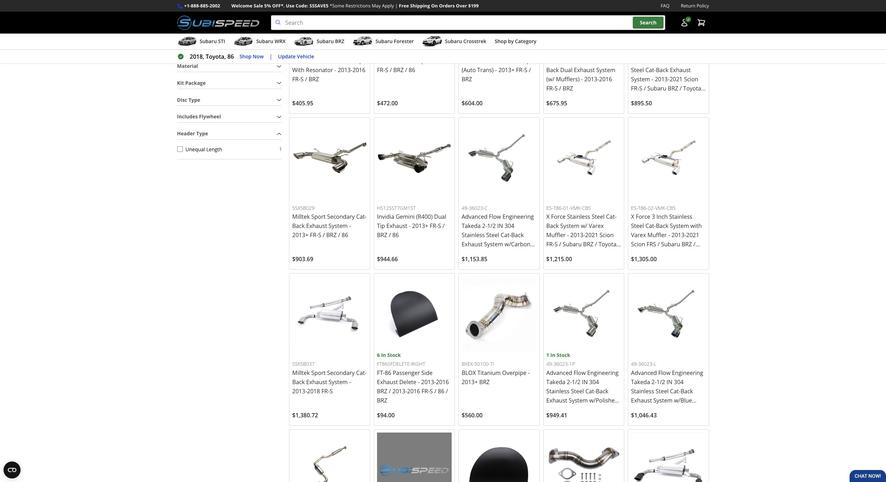 Task type: locate. For each thing, give the bounding box(es) containing it.
muffler up frs
[[648, 232, 667, 239]]

hooker down 70504305-
[[293, 57, 312, 65]]

with
[[293, 66, 305, 74]]

x down es-t86-02-vmk-cbs
[[632, 213, 635, 221]]

Unequal Length button
[[177, 147, 183, 152]]

2 horizontal spatial pipe
[[522, 57, 534, 65]]

2013- inside ssxsb037 milltek sport secondary cat- back exhaust system - 2013-2018 fr-s
[[293, 388, 307, 396]]

2 horizontal spatial 86/ft86/gt86
[[632, 416, 669, 423]]

system inside x force stainless steel cat- back system w/ varex muffler - 2013-2021 scion fr-s / subaru brz / toyota 86
[[561, 222, 580, 230]]

stock up 1p
[[557, 352, 571, 359]]

sssave5
[[310, 2, 329, 9]]

subaru wrx
[[256, 38, 286, 45]]

1 pipe from the left
[[355, 57, 366, 65]]

2 muffler from the left
[[648, 232, 667, 239]]

brz inside invidia gemini (r400) dual tip exhaust - 2013+ fr-s / brz / 86
[[377, 232, 388, 239]]

0 horizontal spatial takeda
[[462, 222, 481, 230]]

t86- inside the es-t86-02-cbs x force 3 inch stainless steel cat-back exhaust system - 2013-2021 scion fr-s / subaru brz / toyota 86
[[639, 49, 649, 55]]

$405.95
[[293, 99, 314, 107]]

1 horizontal spatial in
[[466, 40, 471, 46]]

2 milltek from the top
[[293, 370, 310, 377]]

varex up '$1,305.00'
[[632, 232, 647, 239]]

2 pipe from the left
[[417, 57, 428, 65]]

subaru down $949.41
[[547, 425, 566, 433]]

2 vertical spatial 86/ft86/gt86
[[632, 416, 669, 423]]

steel inside x force 3 inch stainless steel cat-back system with varex muffler - 2013-2021 scion frs / subaru brz / toyota 86
[[632, 222, 645, 230]]

x for x force stainless steel cat- back system w/ varex muffler - 2013-2021 scion fr-s / subaru brz / toyota 86
[[547, 213, 550, 221]]

0 horizontal spatial h4-
[[470, 278, 479, 286]]

brz inside the 1 in stock 49-36023-1p advanced flow engineering takeda 2-1/2 in 304 stainless steel cat-back exhaust system w/polished tip toyota 86/ft86/gt86 12-20 / scion fr-s 13-16 / subaru brz 13-20 h4-2.0l
[[567, 425, 578, 433]]

in inside 6 in stock ft86sfdelete-right ft-86 passenger side exhaust delete - 2013-2016 brz / 2013-2016 fr-s / 86 / brz
[[381, 352, 386, 359]]

milltek sport secondary cat- back exhaust system - 2013+ fr-s / brz / 86
[[293, 213, 367, 239]]

hooker down "70404301-"
[[547, 57, 566, 65]]

off*.
[[272, 2, 285, 9]]

02- down search button
[[649, 49, 656, 55]]

subaru down w/blue
[[664, 425, 683, 433]]

0 horizontal spatial |
[[270, 53, 273, 61]]

3 pipe from the left
[[522, 57, 534, 65]]

x down es-t86-01-vmk-cbs
[[547, 213, 550, 221]]

takeda down 49-36023-c
[[462, 222, 481, 230]]

cbs down search button
[[656, 49, 665, 55]]

back inside ssxsb037 milltek sport secondary cat- back exhaust system - 2013-2018 fr-s
[[293, 379, 305, 387]]

type inside 'dropdown button'
[[189, 97, 200, 103]]

86/ft86/gt86 inside the 1 in stock 49-36023-1p advanced flow engineering takeda 2-1/2 in 304 stainless steel cat-back exhaust system w/polished tip toyota 86/ft86/gt86 12-20 / scion fr-s 13-16 / subaru brz 13-20 h4-2.0l
[[576, 406, 613, 414]]

brz inside the beatrush over pipe - 2013+ fr-s / brz / 86
[[394, 66, 404, 74]]

1 horizontal spatial advanced
[[547, 370, 573, 377]]

16 down the w/polished at the bottom
[[603, 416, 610, 423]]

2 horizontal spatial advanced
[[632, 370, 658, 377]]

fr- down with
[[293, 75, 301, 83]]

over right beatrush
[[403, 57, 416, 65]]

2 rhkr from the left
[[571, 49, 583, 55]]

muffler up $1,215.00
[[547, 232, 566, 239]]

- inside blox titanium overpipe - 2013+ brz
[[528, 370, 530, 377]]

tip inside invidia gemini (r400) dual tip exhaust - 2013+ fr-s / brz / 86
[[377, 222, 385, 230]]

1 for 1
[[279, 146, 282, 153]]

fr- up '$903.69'
[[310, 232, 318, 239]]

3 inside the es-t86-02-cbs x force 3 inch stainless steel cat-back exhaust system - 2013-2021 scion fr-s / subaru brz / toyota 86
[[652, 57, 656, 65]]

sport down the ssxsb029
[[312, 213, 326, 221]]

stock for 1p
[[557, 352, 571, 359]]

1/2 inside the 1 in stock 49-36023-1p advanced flow engineering takeda 2-1/2 in 304 stainless steel cat-back exhaust system w/polished tip toyota 86/ft86/gt86 12-20 / scion fr-s 13-16 / subaru brz 13-20 h4-2.0l
[[572, 379, 581, 387]]

fr- inside advanced flow engineering takeda 2-1/2 in 304 stainless steel cat-back exhaust system w/carbon fiber tip toyota 86/ft86/gt86 12-20 / scion fr-s 13-16 / subaru brz 13- 20 h4-2.0l
[[462, 269, 470, 276]]

faq link
[[661, 2, 670, 10]]

2 vmk- from the left
[[656, 205, 667, 212]]

2 blackheart from the left
[[568, 57, 596, 65]]

sport inside milltek sport secondary cat- back exhaust system - 2013+ fr-s / brz / 86
[[312, 213, 326, 221]]

2013- inside 70404301-rhkr hooker blackheart axle back dual exhaust system (w/ mufflers) - 2013-2016 fr-s / brz
[[585, 75, 600, 83]]

pipe down a subaru crosstrek thumbnail image
[[417, 57, 428, 65]]

dual inside 70404301-rhkr hooker blackheart axle back dual exhaust system (w/ mufflers) - 2013-2016 fr-s / brz
[[561, 66, 573, 74]]

takeda up the flame
[[632, 379, 651, 387]]

0 horizontal spatial stock
[[388, 352, 401, 359]]

hks exhaust joint pipe - 2013+ fr-s / brz / 86 image
[[547, 433, 622, 483]]

2021
[[670, 75, 683, 83], [586, 232, 599, 239], [687, 232, 700, 239]]

hooker inside 70404301-rhkr hooker blackheart axle back dual exhaust system (w/ mufflers) - 2013-2016 fr-s / brz
[[547, 57, 566, 65]]

blackheart up "resonator"
[[313, 57, 342, 65]]

49- for 49-36023-c
[[462, 205, 469, 212]]

engineering up w/blue
[[673, 370, 704, 377]]

varex right w/ on the top right of the page
[[589, 222, 604, 230]]

blox titanium overpipe - 2013+ brz
[[462, 370, 530, 387]]

1 horizontal spatial 2.0l
[[605, 425, 616, 433]]

304
[[505, 222, 515, 230], [590, 379, 600, 387], [675, 379, 684, 387]]

x force 3 inch stainless steel cat-back system with varex muffler - 2013-2021 scion frs / subaru brz / toyota 86
[[632, 213, 702, 258]]

1 vmk- from the left
[[571, 205, 583, 212]]

$1,153.85
[[462, 256, 488, 264]]

2 horizontal spatial 304
[[675, 379, 684, 387]]

scion
[[685, 75, 699, 83], [600, 232, 614, 239], [632, 241, 646, 249], [520, 259, 534, 267], [567, 416, 581, 423], [690, 416, 704, 423]]

blackheart left axle in the right top of the page
[[568, 57, 596, 65]]

stock
[[472, 40, 486, 46], [388, 352, 401, 359], [557, 352, 571, 359]]

1 horizontal spatial blackheart
[[568, 57, 596, 65]]

shop left now
[[240, 53, 252, 60]]

brz inside 70404301-rhkr hooker blackheart axle back dual exhaust system (w/ mufflers) - 2013-2016 fr-s / brz
[[563, 85, 574, 92]]

toyota inside x force stainless steel cat- back system w/ varex muffler - 2013-2021 scion fr-s / subaru brz / toyota 86
[[599, 241, 617, 249]]

axle
[[597, 57, 609, 65]]

$472.00
[[377, 99, 398, 107]]

- inside 6 in stock ft86sfdelete-right ft-86 passenger side exhaust delete - 2013-2016 brz / 2013-2016 fr-s / 86 / brz
[[418, 379, 420, 387]]

| left "free"
[[396, 2, 398, 9]]

back inside x force stainless steel cat- back system w/ varex muffler - 2013-2021 scion fr-s / subaru brz / toyota 86
[[547, 222, 559, 230]]

rhkr up mufflers)
[[571, 49, 583, 55]]

02- inside the es-t86-02-cbs x force 3 inch stainless steel cat-back exhaust system - 2013-2021 scion fr-s / subaru brz / toyota 86
[[649, 49, 656, 55]]

h4- down $1,046.43
[[640, 434, 649, 442]]

ft-86 passenger side exhaust delete - 2013-2016 brz / 2013-2016 fr-s / 86 / brz image
[[377, 277, 452, 352]]

| right now
[[270, 53, 273, 61]]

stainless inside advanced flow engineering takeda 2-1/2 in 304 stainless steel cat-back exhaust system w/carbon fiber tip toyota 86/ft86/gt86 12-20 / scion fr-s 13-16 / subaru brz 13- 20 h4-2.0l
[[462, 232, 485, 239]]

12- inside 49-36023-l advanced flow engineering takeda 2-1/2 in 304 stainless steel cat-back exhaust system w/blue flame tip toyota 86/ft86/gt86 12-20 / scion fr-s 13-16 / subaru brz 13- 20 h4-2.0l
[[670, 416, 678, 423]]

1 vertical spatial 2.0l
[[605, 425, 616, 433]]

stock inside 4 in stock rspd006 nameless catted over pipe (auto trans) - 2013+ fr-s / brz
[[472, 40, 486, 46]]

subaru brz
[[317, 38, 345, 45]]

1 sport from the top
[[312, 213, 326, 221]]

2 sport from the top
[[312, 370, 326, 377]]

by
[[509, 38, 514, 45]]

x inside x force stainless steel cat- back system w/ varex muffler - 2013-2021 scion fr-s / subaru brz / toyota 86
[[547, 213, 550, 221]]

1 horizontal spatial dual
[[561, 66, 573, 74]]

search input field
[[271, 15, 666, 30]]

2 horizontal spatial 1/2
[[657, 379, 666, 387]]

system inside 49-36023-l advanced flow engineering takeda 2-1/2 in 304 stainless steel cat-back exhaust system w/blue flame tip toyota 86/ft86/gt86 12-20 / scion fr-s 13-16 / subaru brz 13- 20 h4-2.0l
[[654, 397, 673, 405]]

back
[[547, 66, 559, 74], [657, 66, 669, 74], [293, 222, 305, 230], [547, 222, 559, 230], [657, 222, 669, 230], [512, 232, 524, 239], [293, 379, 305, 387], [596, 388, 609, 396], [681, 388, 694, 396]]

policy
[[697, 2, 710, 9]]

h4- down $1,153.85
[[470, 278, 479, 286]]

fr- inside 49-36023-l advanced flow engineering takeda 2-1/2 in 304 stainless steel cat-back exhaust system w/blue flame tip toyota 86/ft86/gt86 12-20 / scion fr-s 13-16 / subaru brz 13- 20 h4-2.0l
[[632, 425, 640, 433]]

fr- up $895.50
[[632, 85, 640, 92]]

0 horizontal spatial 2.0l
[[479, 278, 490, 286]]

shop
[[495, 38, 507, 45], [240, 53, 252, 60]]

0 horizontal spatial cbs
[[583, 205, 592, 212]]

0 horizontal spatial 12-
[[500, 259, 509, 267]]

1 horizontal spatial flow
[[574, 370, 586, 377]]

fr- down beatrush
[[377, 66, 386, 74]]

mid-
[[343, 57, 355, 65]]

304 up w/carbon
[[505, 222, 515, 230]]

2013+ up '$903.69'
[[293, 232, 309, 239]]

s inside 4 in stock rspd006 nameless catted over pipe (auto trans) - 2013+ fr-s / brz
[[525, 66, 528, 74]]

- inside hooker  blackheart mid-pipe with resonator - 2013-2016 fr-s / brz
[[335, 66, 337, 74]]

t86- for x force 3 inch stainless steel cat-back system with varex muffler - 2013-2021 scion frs / subaru brz / toyota 86
[[639, 205, 649, 212]]

pipe down category
[[522, 57, 534, 65]]

kit package
[[177, 80, 206, 86]]

3 inside x force 3 inch stainless steel cat-back system with varex muffler - 2013-2021 scion frs / subaru brz / toyota 86
[[652, 213, 656, 221]]

2 horizontal spatial flow
[[659, 370, 671, 377]]

x right axle in the right top of the page
[[632, 57, 635, 65]]

1 horizontal spatial varex
[[632, 232, 647, 239]]

2 horizontal spatial cbs
[[667, 205, 676, 212]]

49- left l
[[632, 361, 639, 368]]

fr- down shop by category dropdown button
[[517, 66, 525, 74]]

2013+ inside 4 in stock rspd006 nameless catted over pipe (auto trans) - 2013+ fr-s / brz
[[499, 66, 515, 74]]

2 inch from the top
[[657, 213, 668, 221]]

1 vertical spatial secondary
[[327, 370, 355, 377]]

1 vertical spatial type
[[197, 130, 208, 137]]

subispeed logo image
[[177, 15, 260, 30]]

1/2 inside advanced flow engineering takeda 2-1/2 in 304 stainless steel cat-back exhaust system w/carbon fiber tip toyota 86/ft86/gt86 12-20 / scion fr-s 13-16 / subaru brz 13- 20 h4-2.0l
[[488, 222, 496, 230]]

exhaust inside 6 in stock ft86sfdelete-right ft-86 passenger side exhaust delete - 2013-2016 brz / 2013-2016 fr-s / 86 / brz
[[377, 379, 398, 387]]

update vehicle
[[278, 53, 314, 60]]

subaru up $1,215.00
[[563, 241, 582, 249]]

/ inside 4 in stock rspd006 nameless catted over pipe (auto trans) - 2013+ fr-s / brz
[[529, 66, 531, 74]]

hooker  blackheart mid-pipe with resonator - 2013-2016 fr-s / brz image
[[293, 0, 367, 39]]

0 horizontal spatial blackheart
[[313, 57, 342, 65]]

fr- down $1,046.43
[[632, 425, 640, 433]]

70404301-
[[547, 49, 571, 55]]

0 horizontal spatial in
[[381, 352, 386, 359]]

$199
[[469, 2, 479, 9]]

hooker  blackheart mid-pipe with resonator - 2013-2016 fr-s / brz
[[293, 57, 366, 83]]

1 horizontal spatial milltek sport secondary cat-back exhaust system - 2013-2018 fr-s image
[[632, 433, 707, 483]]

0 vertical spatial shop
[[495, 38, 507, 45]]

2021 inside x force stainless steel cat- back system w/ varex muffler - 2013-2021 scion fr-s / subaru brz / toyota 86
[[586, 232, 599, 239]]

engineering up w/carbon
[[503, 213, 534, 221]]

2013+ down catted
[[499, 66, 515, 74]]

1 horizontal spatial hooker
[[547, 57, 566, 65]]

stainless
[[670, 57, 693, 65], [568, 213, 591, 221], [670, 213, 693, 221], [462, 232, 485, 239], [547, 388, 570, 396], [632, 388, 655, 396]]

2 horizontal spatial in
[[667, 379, 673, 387]]

h4- down the w/polished at the bottom
[[595, 425, 605, 433]]

2 vertical spatial h4-
[[640, 434, 649, 442]]

6
[[377, 352, 380, 359]]

16 inside the 1 in stock 49-36023-1p advanced flow engineering takeda 2-1/2 in 304 stainless steel cat-back exhaust system w/polished tip toyota 86/ft86/gt86 12-20 / scion fr-s 13-16 / subaru brz 13-20 h4-2.0l
[[603, 416, 610, 423]]

1 horizontal spatial takeda
[[547, 379, 566, 387]]

rhkr down subaru brz
[[317, 49, 329, 55]]

includes
[[177, 113, 198, 120]]

2- inside the 1 in stock 49-36023-1p advanced flow engineering takeda 2-1/2 in 304 stainless steel cat-back exhaust system w/polished tip toyota 86/ft86/gt86 12-20 / scion fr-s 13-16 / subaru brz 13-20 h4-2.0l
[[567, 379, 572, 387]]

02-
[[649, 49, 656, 55], [649, 205, 656, 212]]

secondary inside ssxsb037 milltek sport secondary cat- back exhaust system - 2013-2018 fr-s
[[327, 370, 355, 377]]

muffler
[[547, 232, 566, 239], [648, 232, 667, 239]]

12- inside advanced flow engineering takeda 2-1/2 in 304 stainless steel cat-back exhaust system w/carbon fiber tip toyota 86/ft86/gt86 12-20 / scion fr-s 13-16 / subaru brz 13- 20 h4-2.0l
[[500, 259, 509, 267]]

1 horizontal spatial 36023-
[[554, 361, 570, 368]]

fr-
[[377, 66, 386, 74], [517, 66, 525, 74], [293, 75, 301, 83], [547, 85, 555, 92], [632, 85, 640, 92], [430, 222, 438, 230], [310, 232, 318, 239], [547, 241, 555, 249], [462, 269, 470, 276], [322, 388, 330, 396], [422, 388, 430, 396], [582, 416, 591, 423], [632, 425, 640, 433]]

s inside 49-36023-l advanced flow engineering takeda 2-1/2 in 304 stainless steel cat-back exhaust system w/blue flame tip toyota 86/ft86/gt86 12-20 / scion fr-s 13-16 / subaru brz 13- 20 h4-2.0l
[[640, 425, 643, 433]]

force inside x force 3 inch stainless steel cat-back system with varex muffler - 2013-2021 scion frs / subaru brz / toyota 86
[[636, 213, 651, 221]]

over left "$199" in the top right of the page
[[456, 2, 467, 9]]

86 inside x force 3 inch stainless steel cat-back system with varex muffler - 2013-2021 scion frs / subaru brz / toyota 86
[[651, 250, 658, 258]]

1 horizontal spatial rhkr
[[571, 49, 583, 55]]

2 vertical spatial 16
[[653, 425, 659, 433]]

exhaust
[[574, 66, 595, 74], [671, 66, 691, 74], [307, 222, 327, 230], [387, 222, 408, 230], [462, 241, 483, 249], [307, 379, 327, 387], [377, 379, 398, 387], [547, 397, 568, 405], [632, 397, 653, 405]]

delete
[[400, 379, 417, 387]]

welcome
[[232, 2, 253, 9]]

1 horizontal spatial cbs
[[656, 49, 665, 55]]

subaru up $895.50
[[648, 85, 667, 92]]

1 rhkr from the left
[[317, 49, 329, 55]]

resonator
[[306, 66, 333, 74]]

1 milltek from the top
[[293, 213, 310, 221]]

system inside advanced flow engineering takeda 2-1/2 in 304 stainless steel cat-back exhaust system w/carbon fiber tip toyota 86/ft86/gt86 12-20 / scion fr-s 13-16 / subaru brz 13- 20 h4-2.0l
[[485, 241, 504, 249]]

1 horizontal spatial pipe
[[417, 57, 428, 65]]

0 vertical spatial milltek sport secondary cat-back exhaust system - 2013-2018 fr-s image
[[293, 277, 367, 352]]

1 secondary from the top
[[327, 213, 355, 221]]

fr- inside invidia gemini (r400) dual tip exhaust - 2013+ fr-s / brz / 86
[[430, 222, 438, 230]]

1 hooker from the left
[[293, 57, 312, 65]]

vmk- up w/ on the top right of the page
[[571, 205, 583, 212]]

invidia gemini (r400) dual tip exhaust - 2013+ fr-s / brz / 86 image
[[377, 121, 452, 196]]

in inside advanced flow engineering takeda 2-1/2 in 304 stainless steel cat-back exhaust system w/carbon fiber tip toyota 86/ft86/gt86 12-20 / scion fr-s 13-16 / subaru brz 13- 20 h4-2.0l
[[498, 222, 504, 230]]

2013+ down blox
[[462, 379, 478, 387]]

advanced down 49-36023-c
[[462, 213, 488, 221]]

milltek down the ssxsb037
[[293, 370, 310, 377]]

86/ft86/gt86 inside 49-36023-l advanced flow engineering takeda 2-1/2 in 304 stainless steel cat-back exhaust system w/blue flame tip toyota 86/ft86/gt86 12-20 / scion fr-s 13-16 / subaru brz 13- 20 h4-2.0l
[[632, 416, 669, 423]]

x inside x force 3 inch stainless steel cat-back system with varex muffler - 2013-2021 scion frs / subaru brz / toyota 86
[[632, 213, 635, 221]]

toyota inside the 1 in stock 49-36023-1p advanced flow engineering takeda 2-1/2 in 304 stainless steel cat-back exhaust system w/polished tip toyota 86/ft86/gt86 12-20 / scion fr-s 13-16 / subaru brz 13-20 h4-2.0l
[[556, 406, 574, 414]]

passenger
[[393, 370, 420, 377]]

flow inside advanced flow engineering takeda 2-1/2 in 304 stainless steel cat-back exhaust system w/carbon fiber tip toyota 86/ft86/gt86 12-20 / scion fr-s 13-16 / subaru brz 13- 20 h4-2.0l
[[489, 213, 502, 221]]

varex
[[589, 222, 604, 230], [632, 232, 647, 239]]

fr- inside ssxsb037 milltek sport secondary cat- back exhaust system - 2013-2018 fr-s
[[322, 388, 330, 396]]

s inside 70404301-rhkr hooker blackheart axle back dual exhaust system (w/ mufflers) - 2013-2016 fr-s / brz
[[555, 85, 558, 92]]

dual up mufflers)
[[561, 66, 573, 74]]

0 vertical spatial h4-
[[470, 278, 479, 286]]

fr- down $1,153.85
[[462, 269, 470, 276]]

fr- right 2018 at the left bottom
[[322, 388, 330, 396]]

16 down $1,046.43
[[653, 425, 659, 433]]

1 3 from the top
[[652, 57, 656, 65]]

0 horizontal spatial pipe
[[355, 57, 366, 65]]

0 horizontal spatial advanced
[[462, 213, 488, 221]]

2016 inside 70404301-rhkr hooker blackheart axle back dual exhaust system (w/ mufflers) - 2013-2016 fr-s / brz
[[600, 75, 613, 83]]

1 horizontal spatial 12-
[[547, 416, 555, 423]]

0 horizontal spatial over
[[403, 57, 416, 65]]

2 02- from the top
[[649, 205, 656, 212]]

milltek down the ssxsb029
[[293, 213, 310, 221]]

1 inside the 1 in stock 49-36023-1p advanced flow engineering takeda 2-1/2 in 304 stainless steel cat-back exhaust system w/polished tip toyota 86/ft86/gt86 12-20 / scion fr-s 13-16 / subaru brz 13-20 h4-2.0l
[[547, 352, 550, 359]]

|
[[396, 2, 398, 9], [270, 53, 273, 61]]

0 horizontal spatial hooker
[[293, 57, 312, 65]]

search button
[[633, 17, 664, 29]]

stock inside the 1 in stock 49-36023-1p advanced flow engineering takeda 2-1/2 in 304 stainless steel cat-back exhaust system w/polished tip toyota 86/ft86/gt86 12-20 / scion fr-s 13-16 / subaru brz 13-20 h4-2.0l
[[557, 352, 571, 359]]

shop left the by at right
[[495, 38, 507, 45]]

0 horizontal spatial 304
[[505, 222, 515, 230]]

1 vertical spatial 86/ft86/gt86
[[576, 406, 613, 414]]

2013- inside x force 3 inch stainless steel cat-back system with varex muffler - 2013-2021 scion frs / subaru brz / toyota 86
[[672, 232, 687, 239]]

in for advanced flow engineering takeda 2-1/2 in 304 stainless steel cat-back exhaust system w/polished tip toyota 86/ft86/gt86 12-20 / scion fr-s 13-16 / subaru brz 13-20 h4-2.0l
[[551, 352, 556, 359]]

fr- inside the beatrush over pipe - 2013+ fr-s / brz / 86
[[377, 66, 386, 74]]

0 horizontal spatial 1
[[279, 146, 282, 153]]

1 vertical spatial 16
[[603, 416, 610, 423]]

1 vertical spatial shop
[[240, 53, 252, 60]]

frs
[[647, 241, 657, 249]]

50100-
[[475, 361, 491, 368]]

0 vertical spatial 2.0l
[[479, 278, 490, 286]]

2 vertical spatial 2.0l
[[649, 434, 660, 442]]

2018,
[[190, 53, 204, 61]]

2 horizontal spatial 2-
[[652, 379, 657, 387]]

header
[[177, 130, 195, 137]]

1 horizontal spatial 2-
[[567, 379, 572, 387]]

header type button
[[177, 129, 282, 139]]

2013+ down '(r400)'
[[413, 222, 429, 230]]

cbs up x force 3 inch stainless steel cat-back system with varex muffler - 2013-2021 scion frs / subaru brz / toyota 86
[[667, 205, 676, 212]]

1 horizontal spatial 1
[[547, 352, 550, 359]]

1 horizontal spatial in
[[582, 379, 588, 387]]

1 horizontal spatial shop
[[495, 38, 507, 45]]

2.0l down the w/polished at the bottom
[[605, 425, 616, 433]]

49- left c
[[462, 205, 469, 212]]

vmk- for 3
[[656, 205, 667, 212]]

rhkr for 70504305-rhkr
[[317, 49, 329, 55]]

1 horizontal spatial engineering
[[588, 370, 619, 377]]

1 vertical spatial varex
[[632, 232, 647, 239]]

0 vertical spatial 86/ft86/gt86
[[462, 259, 499, 267]]

2 3 from the top
[[652, 213, 656, 221]]

0 vertical spatial inch
[[657, 57, 668, 65]]

0 vertical spatial 16
[[483, 269, 490, 276]]

invidia gemini (r400) dual tip exhaust - 2013+ fr-s / brz / 86
[[377, 213, 447, 239]]

type for disc type
[[189, 97, 200, 103]]

0 horizontal spatial muffler
[[547, 232, 566, 239]]

muffler inside x force 3 inch stainless steel cat-back system with varex muffler - 2013-2021 scion frs / subaru brz / toyota 86
[[648, 232, 667, 239]]

x force stainless steel cat-back system w/ varex muffler - 2013-2021 scion fr-s / subaru brz / toyota 86 image
[[547, 121, 622, 196]]

over inside the beatrush over pipe - 2013+ fr-s / brz / 86
[[403, 57, 416, 65]]

6 in stock ft86sfdelete-right ft-86 passenger side exhaust delete - 2013-2016 brz / 2013-2016 fr-s / 86 / brz
[[377, 352, 449, 405]]

stock up rspd006
[[472, 40, 486, 46]]

1 horizontal spatial |
[[396, 2, 398, 9]]

2 secondary from the top
[[327, 370, 355, 377]]

1 vertical spatial h4-
[[595, 425, 605, 433]]

12-
[[500, 259, 509, 267], [547, 416, 555, 423], [670, 416, 678, 423]]

0 vertical spatial 02-
[[649, 49, 656, 55]]

0 horizontal spatial 86/ft86/gt86
[[462, 259, 499, 267]]

1 horizontal spatial muffler
[[648, 232, 667, 239]]

crosstrek
[[464, 38, 487, 45]]

86/ft86/gt86 down fiber
[[462, 259, 499, 267]]

304 up the w/polished at the bottom
[[590, 379, 600, 387]]

code:
[[296, 2, 309, 9]]

1 inch from the top
[[657, 57, 668, 65]]

x force 3 inch stainless steel cat-back system with varex muffler - 2013-2021 scion frs / subaru brz / toyota 86 image
[[632, 121, 707, 196]]

fiber
[[462, 250, 475, 258]]

unequal length
[[186, 146, 222, 153]]

1 horizontal spatial stock
[[472, 40, 486, 46]]

cbs up w/ on the top right of the page
[[583, 205, 592, 212]]

0 horizontal spatial vmk-
[[571, 205, 583, 212]]

1 vertical spatial sport
[[312, 370, 326, 377]]

0 horizontal spatial 1/2
[[488, 222, 496, 230]]

fr- down (w/
[[547, 85, 555, 92]]

0 horizontal spatial milltek sport secondary cat-back exhaust system - 2013-2018 fr-s image
[[293, 277, 367, 352]]

0 horizontal spatial in
[[498, 222, 504, 230]]

49- left 1p
[[547, 361, 554, 368]]

2- down 1p
[[567, 379, 572, 387]]

2016
[[353, 66, 366, 74], [600, 75, 613, 83], [436, 379, 449, 387], [408, 388, 420, 396]]

varex inside x force stainless steel cat- back system w/ varex muffler - 2013-2021 scion fr-s / subaru brz / toyota 86
[[589, 222, 604, 230]]

cat-
[[646, 66, 657, 74], [356, 213, 367, 221], [607, 213, 617, 221], [646, 222, 657, 230], [501, 232, 512, 239], [356, 370, 367, 377], [586, 388, 596, 396], [671, 388, 681, 396]]

tip inside advanced flow engineering takeda 2-1/2 in 304 stainless steel cat-back exhaust system w/carbon fiber tip toyota 86/ft86/gt86 12-20 / scion fr-s 13-16 / subaru brz 13- 20 h4-2.0l
[[477, 250, 485, 258]]

304 up w/blue
[[675, 379, 684, 387]]

type right disc
[[189, 97, 200, 103]]

subaru left the wrx
[[256, 38, 274, 45]]

1 horizontal spatial 49-
[[547, 361, 554, 368]]

on
[[432, 2, 438, 9]]

1 vertical spatial 1
[[547, 352, 550, 359]]

2.0l down $1,046.43
[[649, 434, 660, 442]]

86/ft86/gt86 down the flame
[[632, 416, 669, 423]]

subaru inside advanced flow engineering takeda 2-1/2 in 304 stainless steel cat-back exhaust system w/carbon fiber tip toyota 86/ft86/gt86 12-20 / scion fr-s 13-16 / subaru brz 13- 20 h4-2.0l
[[495, 269, 514, 276]]

stock up the ft86sfdelete-
[[388, 352, 401, 359]]

x force stainless steel cat- back system w/ varex muffler - 2013-2021 scion fr-s / subaru brz / toyota 86
[[547, 213, 617, 258]]

2013- inside x force stainless steel cat- back system w/ varex muffler - 2013-2021 scion fr-s / subaru brz / toyota 86
[[571, 232, 586, 239]]

takeda inside the 1 in stock 49-36023-1p advanced flow engineering takeda 2-1/2 in 304 stainless steel cat-back exhaust system w/polished tip toyota 86/ft86/gt86 12-20 / scion fr-s 13-16 / subaru brz 13-20 h4-2.0l
[[547, 379, 566, 387]]

0 horizontal spatial rhkr
[[317, 49, 329, 55]]

2 horizontal spatial h4-
[[640, 434, 649, 442]]

0 horizontal spatial varex
[[589, 222, 604, 230]]

dual right '(r400)'
[[435, 213, 447, 221]]

stainless inside the 1 in stock 49-36023-1p advanced flow engineering takeda 2-1/2 in 304 stainless steel cat-back exhaust system w/polished tip toyota 86/ft86/gt86 12-20 / scion fr-s 13-16 / subaru brz 13-20 h4-2.0l
[[547, 388, 570, 396]]

2013- inside hooker  blackheart mid-pipe with resonator - 2013-2016 fr-s / brz
[[338, 66, 353, 74]]

takeda up $949.41
[[547, 379, 566, 387]]

fr- up $1,215.00
[[547, 241, 555, 249]]

nameless
[[462, 57, 488, 65]]

1 horizontal spatial 304
[[590, 379, 600, 387]]

16 down $1,153.85
[[483, 269, 490, 276]]

advanced flow engineering takeda 2-1/2 in 304 stainless steel cat-back exhaust system w/carbon fiber tip toyota 86/ft86/gt86 12-20 / scion fr-s 13-16 / subaru brz 13-20 h4-2.0l image
[[462, 121, 537, 196]]

1 blackheart from the left
[[313, 57, 342, 65]]

engineering inside advanced flow engineering takeda 2-1/2 in 304 stainless steel cat-back exhaust system w/carbon fiber tip toyota 86/ft86/gt86 12-20 / scion fr-s 13-16 / subaru brz 13- 20 h4-2.0l
[[503, 213, 534, 221]]

blackheart inside 70404301-rhkr hooker blackheart axle back dual exhaust system (w/ mufflers) - 2013-2016 fr-s / brz
[[568, 57, 596, 65]]

1 horizontal spatial 2021
[[670, 75, 683, 83]]

0 vertical spatial dual
[[561, 66, 573, 74]]

cat- inside milltek sport secondary cat- back exhaust system - 2013+ fr-s / brz / 86
[[356, 213, 367, 221]]

pipe
[[355, 57, 366, 65], [417, 57, 428, 65], [522, 57, 534, 65]]

type
[[189, 97, 200, 103], [197, 130, 208, 137]]

1 vertical spatial 02-
[[649, 205, 656, 212]]

86 inside milltek sport secondary cat- back exhaust system - 2013+ fr-s / brz / 86
[[342, 232, 348, 239]]

0 vertical spatial 1
[[279, 146, 282, 153]]

vmk- for stainless
[[571, 205, 583, 212]]

1 horizontal spatial 16
[[603, 416, 610, 423]]

advanced down l
[[632, 370, 658, 377]]

w/polished
[[590, 397, 619, 405]]

2- down c
[[483, 222, 488, 230]]

0 vertical spatial 3
[[652, 57, 656, 65]]

restrictions
[[346, 2, 371, 9]]

subaru right frs
[[662, 241, 681, 249]]

2 horizontal spatial stock
[[557, 352, 571, 359]]

rhkr for 70404301-rhkr hooker blackheart axle back dual exhaust system (w/ mufflers) - 2013-2016 fr-s / brz
[[571, 49, 583, 55]]

type for header type
[[197, 130, 208, 137]]

vmk- up x force 3 inch stainless steel cat-back system with varex muffler - 2013-2021 scion frs / subaru brz / toyota 86
[[656, 205, 667, 212]]

2013+ down a subaru crosstrek thumbnail image
[[433, 57, 449, 65]]

ssxsb037 milltek sport secondary cat- back exhaust system - 2013-2018 fr-s
[[293, 361, 367, 396]]

2.0l inside advanced flow engineering takeda 2-1/2 in 304 stainless steel cat-back exhaust system w/carbon fiber tip toyota 86/ft86/gt86 12-20 / scion fr-s 13-16 / subaru brz 13- 20 h4-2.0l
[[479, 278, 490, 286]]

bxex-50100-ti
[[462, 361, 494, 368]]

tip inside the 1 in stock 49-36023-1p advanced flow engineering takeda 2-1/2 in 304 stainless steel cat-back exhaust system w/polished tip toyota 86/ft86/gt86 12-20 / scion fr-s 13-16 / subaru brz 13-20 h4-2.0l
[[547, 406, 555, 414]]

over
[[456, 2, 467, 9], [403, 57, 416, 65], [508, 57, 521, 65]]

2.0l down $1,153.85
[[479, 278, 490, 286]]

engineering up the w/polished at the bottom
[[588, 370, 619, 377]]

1 02- from the top
[[649, 49, 656, 55]]

2- down l
[[652, 379, 657, 387]]

fr- down the w/polished at the bottom
[[582, 416, 591, 423]]

over right catted
[[508, 57, 521, 65]]

1 for 1 in stock 49-36023-1p advanced flow engineering takeda 2-1/2 in 304 stainless steel cat-back exhaust system w/polished tip toyota 86/ft86/gt86 12-20 / scion fr-s 13-16 / subaru brz 13-20 h4-2.0l
[[547, 352, 550, 359]]

0 vertical spatial secondary
[[327, 213, 355, 221]]

subaru down w/carbon
[[495, 269, 514, 276]]

86/ft86/gt86 down the w/polished at the bottom
[[576, 406, 613, 414]]

2 hooker from the left
[[547, 57, 566, 65]]

cat- inside the es-t86-02-cbs x force 3 inch stainless steel cat-back exhaust system - 2013-2021 scion fr-s / subaru brz / toyota 86
[[646, 66, 657, 74]]

1 muffler from the left
[[547, 232, 566, 239]]

2 horizontal spatial in
[[551, 352, 556, 359]]

flow inside 49-36023-l advanced flow engineering takeda 2-1/2 in 304 stainless steel cat-back exhaust system w/blue flame tip toyota 86/ft86/gt86 12-20 / scion fr-s 13-16 / subaru brz 13- 20 h4-2.0l
[[659, 370, 671, 377]]

0 horizontal spatial 36023-
[[469, 205, 485, 212]]

free
[[399, 2, 409, 9]]

- inside 70404301-rhkr hooker blackheart axle back dual exhaust system (w/ mufflers) - 2013-2016 fr-s / brz
[[582, 75, 583, 83]]

a subaru brz thumbnail image image
[[294, 36, 314, 47]]

fr- down side
[[422, 388, 430, 396]]

$1,215.00
[[547, 256, 573, 264]]

sport down the ssxsb037
[[312, 370, 326, 377]]

fr- down '(r400)'
[[430, 222, 438, 230]]

49-36023-c
[[462, 205, 488, 212]]

0 horizontal spatial 16
[[483, 269, 490, 276]]

02- up x force 3 inch stainless steel cat-back system with varex muffler - 2013-2021 scion frs / subaru brz / toyota 86
[[649, 205, 656, 212]]

c
[[485, 205, 488, 212]]

advanced down 1p
[[547, 370, 573, 377]]

package
[[185, 80, 206, 86]]

pipe down a subaru forester thumbnail image
[[355, 57, 366, 65]]

includes flywheel
[[177, 113, 221, 120]]

36023- for 49-36023-c
[[469, 205, 485, 212]]

1 horizontal spatial over
[[456, 2, 467, 9]]

2013- inside the es-t86-02-cbs x force 3 inch stainless steel cat-back exhaust system - 2013-2021 scion fr-s / subaru brz / toyota 86
[[656, 75, 670, 83]]

beatrush over pipe - 2013+ fr-s / brz / 86
[[377, 57, 449, 74]]

$903.69
[[293, 256, 314, 264]]

blox titanium overpipe - 2013+ brz image
[[462, 277, 537, 352]]

36023-
[[469, 205, 485, 212], [554, 361, 570, 368], [639, 361, 655, 368]]

86
[[228, 53, 234, 61], [409, 66, 416, 74], [632, 94, 638, 102], [342, 232, 348, 239], [393, 232, 399, 239], [547, 250, 553, 258], [651, 250, 658, 258], [385, 370, 392, 377], [438, 388, 445, 396]]

trans)
[[478, 66, 494, 74]]

1 vertical spatial inch
[[657, 213, 668, 221]]

02- for cbs
[[649, 205, 656, 212]]

nameless catted over pipe (auto trans) - 2013+ fr-s / brz image
[[462, 0, 537, 39]]

1
[[279, 146, 282, 153], [547, 352, 550, 359]]

stock for ft-
[[388, 352, 401, 359]]

cbs for x force 3 inch stainless steel cat-back system with varex muffler - 2013-2021 scion frs / subaru brz / toyota 86
[[667, 205, 676, 212]]

shop for shop by category
[[495, 38, 507, 45]]

+1-
[[184, 2, 191, 9]]

0 horizontal spatial engineering
[[503, 213, 534, 221]]

- inside the beatrush over pipe - 2013+ fr-s / brz / 86
[[430, 57, 432, 65]]

milltek sport secondary cat-back exhaust system - 2013-2018 fr-s image
[[293, 277, 367, 352], [632, 433, 707, 483]]

orders
[[439, 2, 455, 9]]

0 vertical spatial milltek
[[293, 213, 310, 221]]

blackheart inside hooker  blackheart mid-pipe with resonator - 2013-2016 fr-s / brz
[[313, 57, 342, 65]]

0 horizontal spatial dual
[[435, 213, 447, 221]]

stock inside 6 in stock ft86sfdelete-right ft-86 passenger side exhaust delete - 2013-2016 brz / 2013-2016 fr-s / 86 / brz
[[388, 352, 401, 359]]

2 horizontal spatial engineering
[[673, 370, 704, 377]]

return policy link
[[682, 2, 710, 10]]

4
[[462, 40, 465, 46]]

exhaust inside advanced flow engineering takeda 2-1/2 in 304 stainless steel cat-back exhaust system w/carbon fiber tip toyota 86/ft86/gt86 12-20 / scion fr-s 13-16 / subaru brz 13- 20 h4-2.0l
[[462, 241, 483, 249]]

1 in stock 49-36023-1p advanced flow engineering takeda 2-1/2 in 304 stainless steel cat-back exhaust system w/polished tip toyota 86/ft86/gt86 12-20 / scion fr-s 13-16 / subaru brz 13-20 h4-2.0l
[[547, 352, 619, 433]]

type up "unequal length"
[[197, 130, 208, 137]]



Task type: vqa. For each thing, say whether or not it's contained in the screenshot.


Task type: describe. For each thing, give the bounding box(es) containing it.
36023- for 49-36023-l advanced flow engineering takeda 2-1/2 in 304 stainless steel cat-back exhaust system w/blue flame tip toyota 86/ft86/gt86 12-20 / scion fr-s 13-16 / subaru brz 13- 20 h4-2.0l
[[639, 361, 655, 368]]

70504305-
[[293, 49, 317, 55]]

advanced flow engineering takeda 2-1/2 in 304 stainless steel cat-back exhaust system w/polished tip toyota 86/ft86/gt86 12-20 / scion fr-s 13-16 / subaru brz 13-20 h4-2.0l image
[[547, 277, 622, 352]]

2013+ inside the beatrush over pipe - 2013+ fr-s / brz / 86
[[433, 57, 449, 65]]

system inside ssxsb037 milltek sport secondary cat- back exhaust system - 2013-2018 fr-s
[[329, 379, 348, 387]]

shop by category button
[[495, 35, 537, 49]]

with
[[691, 222, 702, 230]]

brz inside dropdown button
[[335, 38, 345, 45]]

milltek sport secondary cat-back exhaust system - 2013+ fr-s / brz / 86 image
[[293, 121, 367, 196]]

1p
[[570, 361, 576, 368]]

w/carbon
[[505, 241, 531, 249]]

tip inside 49-36023-l advanced flow engineering takeda 2-1/2 in 304 stainless steel cat-back exhaust system w/blue flame tip toyota 86/ft86/gt86 12-20 / scion fr-s 13-16 / subaru brz 13- 20 h4-2.0l
[[649, 406, 657, 414]]

kit
[[177, 80, 184, 86]]

s inside ssxsb037 milltek sport secondary cat- back exhaust system - 2013-2018 fr-s
[[330, 388, 333, 396]]

now
[[253, 53, 264, 60]]

toyota,
[[206, 53, 226, 61]]

return
[[682, 2, 696, 9]]

brz inside advanced flow engineering takeda 2-1/2 in 304 stainless steel cat-back exhaust system w/carbon fiber tip toyota 86/ft86/gt86 12-20 / scion fr-s 13-16 / subaru brz 13- 20 h4-2.0l
[[515, 269, 526, 276]]

system inside 70404301-rhkr hooker blackheart axle back dual exhaust system (w/ mufflers) - 2013-2016 fr-s / brz
[[597, 66, 616, 74]]

h4- inside the 1 in stock 49-36023-1p advanced flow engineering takeda 2-1/2 in 304 stainless steel cat-back exhaust system w/polished tip toyota 86/ft86/gt86 12-20 / scion fr-s 13-16 / subaru brz 13-20 h4-2.0l
[[595, 425, 605, 433]]

fr- inside x force stainless steel cat- back system w/ varex muffler - 2013-2021 scion fr-s / subaru brz / toyota 86
[[547, 241, 555, 249]]

brz inside milltek sport secondary cat- back exhaust system - 2013+ fr-s / brz / 86
[[327, 232, 337, 239]]

scion inside x force stainless steel cat- back system w/ varex muffler - 2013-2021 scion fr-s / subaru brz / toyota 86
[[600, 232, 614, 239]]

category
[[516, 38, 537, 45]]

fr- inside 6 in stock ft86sfdelete-right ft-86 passenger side exhaust delete - 2013-2016 brz / 2013-2016 fr-s / 86 / brz
[[422, 388, 430, 396]]

stainless inside the es-t86-02-cbs x force 3 inch stainless steel cat-back exhaust system - 2013-2021 scion fr-s / subaru brz / toyota 86
[[670, 57, 693, 65]]

2013+ inside milltek sport secondary cat- back exhaust system - 2013+ fr-s / brz / 86
[[293, 232, 309, 239]]

exhaust inside the 1 in stock 49-36023-1p advanced flow engineering takeda 2-1/2 in 304 stainless steel cat-back exhaust system w/polished tip toyota 86/ft86/gt86 12-20 / scion fr-s 13-16 / subaru brz 13-20 h4-2.0l
[[547, 397, 568, 405]]

2.0l inside 49-36023-l advanced flow engineering takeda 2-1/2 in 304 stainless steel cat-back exhaust system w/blue flame tip toyota 86/ft86/gt86 12-20 / scion fr-s 13-16 / subaru brz 13- 20 h4-2.0l
[[649, 434, 660, 442]]

exhaust inside the es-t86-02-cbs x force 3 inch stainless steel cat-back exhaust system - 2013-2021 scion fr-s / subaru brz / toyota 86
[[671, 66, 691, 74]]

16 inside advanced flow engineering takeda 2-1/2 in 304 stainless steel cat-back exhaust system w/carbon fiber tip toyota 86/ft86/gt86 12-20 / scion fr-s 13-16 / subaru brz 13- 20 h4-2.0l
[[483, 269, 490, 276]]

advanced inside the 1 in stock 49-36023-1p advanced flow engineering takeda 2-1/2 in 304 stainless steel cat-back exhaust system w/polished tip toyota 86/ft86/gt86 12-20 / scion fr-s 13-16 / subaru brz 13-20 h4-2.0l
[[547, 370, 573, 377]]

subaru wrx button
[[234, 35, 286, 49]]

engineering inside 49-36023-l advanced flow engineering takeda 2-1/2 in 304 stainless steel cat-back exhaust system w/blue flame tip toyota 86/ft86/gt86 12-20 / scion fr-s 13-16 / subaru brz 13- 20 h4-2.0l
[[673, 370, 704, 377]]

5%
[[264, 2, 271, 9]]

- inside the es-t86-02-cbs x force 3 inch stainless steel cat-back exhaust system - 2013-2021 scion fr-s / subaru brz / toyota 86
[[652, 75, 654, 83]]

blox
[[462, 370, 476, 377]]

back inside 70404301-rhkr hooker blackheart axle back dual exhaust system (w/ mufflers) - 2013-2016 fr-s / brz
[[547, 66, 559, 74]]

brz inside hooker  blackheart mid-pipe with resonator - 2013-2016 fr-s / brz
[[309, 75, 319, 83]]

sti
[[218, 38, 225, 45]]

side
[[422, 370, 433, 377]]

es-t86-02-cbs x force 3 inch stainless steel cat-back exhaust system - 2013-2021 scion fr-s / subaru brz / toyota 86
[[632, 49, 702, 102]]

x force 3 inch stainless steel cat-back exhaust system - 2013-2021 scion fr-s / subaru brz / toyota 86 image
[[632, 0, 707, 39]]

rspd006
[[462, 49, 483, 55]]

scion inside the 1 in stock 49-36023-1p advanced flow engineering takeda 2-1/2 in 304 stainless steel cat-back exhaust system w/polished tip toyota 86/ft86/gt86 12-20 / scion fr-s 13-16 / subaru brz 13-20 h4-2.0l
[[567, 416, 581, 423]]

back inside x force 3 inch stainless steel cat-back system with varex muffler - 2013-2021 scion frs / subaru brz / toyota 86
[[657, 222, 669, 230]]

exhaust inside ssxsb037 milltek sport secondary cat- back exhaust system - 2013-2018 fr-s
[[307, 379, 327, 387]]

hooker inside hooker  blackheart mid-pipe with resonator - 2013-2016 fr-s / brz
[[293, 57, 312, 65]]

$94.00
[[377, 412, 395, 420]]

invidia
[[377, 213, 395, 221]]

cbs inside the es-t86-02-cbs x force 3 inch stainless steel cat-back exhaust system - 2013-2021 scion fr-s / subaru brz / toyota 86
[[656, 49, 665, 55]]

36023- inside the 1 in stock 49-36023-1p advanced flow engineering takeda 2-1/2 in 304 stainless steel cat-back exhaust system w/polished tip toyota 86/ft86/gt86 12-20 / scion fr-s 13-16 / subaru brz 13-20 h4-2.0l
[[554, 361, 570, 368]]

steel inside 49-36023-l advanced flow engineering takeda 2-1/2 in 304 stainless steel cat-back exhaust system w/blue flame tip toyota 86/ft86/gt86 12-20 / scion fr-s 13-16 / subaru brz 13- 20 h4-2.0l
[[656, 388, 669, 396]]

t86- for x force stainless steel cat- back system w/ varex muffler - 2013-2021 scion fr-s / subaru brz / toyota 86
[[554, 205, 564, 212]]

advanced flow engineering takeda 2-1/2 in 304 stainless steel cat-back exhaust system w/carbon fiber tip toyota 86/ft86/gt86 12-20 / scion fr-s 13-16 / subaru brz 13- 20 h4-2.0l
[[462, 213, 535, 286]]

pipe inside 4 in stock rspd006 nameless catted over pipe (auto trans) - 2013+ fr-s / brz
[[522, 57, 534, 65]]

header type
[[177, 130, 208, 137]]

cat- inside x force 3 inch stainless steel cat-back system with varex muffler - 2013-2021 scion frs / subaru brz / toyota 86
[[646, 222, 657, 230]]

shipping
[[411, 2, 430, 9]]

86/ft86/gt86 inside advanced flow engineering takeda 2-1/2 in 304 stainless steel cat-back exhaust system w/carbon fiber tip toyota 86/ft86/gt86 12-20 / scion fr-s 13-16 / subaru brz 13- 20 h4-2.0l
[[462, 259, 499, 267]]

(auto
[[462, 66, 476, 74]]

secondary inside milltek sport secondary cat- back exhaust system - 2013+ fr-s / brz / 86
[[327, 213, 355, 221]]

hooker blackheart axle back dual exhaust system (w/ mufflers) - 2013-2016 fr-s / brz image
[[547, 0, 622, 39]]

shop now
[[240, 53, 264, 60]]

subaru up 70504305-rhkr
[[317, 38, 334, 45]]

unequal
[[186, 146, 205, 153]]

subaru up s96400exs
[[376, 38, 393, 45]]

vehicle
[[297, 53, 314, 60]]

1 vertical spatial milltek sport secondary cat-back exhaust system - 2013-2018 fr-s image
[[632, 433, 707, 483]]

h4- inside 49-36023-l advanced flow engineering takeda 2-1/2 in 304 stainless steel cat-back exhaust system w/blue flame tip toyota 86/ft86/gt86 12-20 / scion fr-s 13-16 / subaru brz 13- 20 h4-2.0l
[[640, 434, 649, 442]]

titanium
[[478, 370, 501, 377]]

stainless inside x force 3 inch stainless steel cat-back system with varex muffler - 2013-2021 scion frs / subaru brz / toyota 86
[[670, 213, 693, 221]]

brz inside x force stainless steel cat- back system w/ varex muffler - 2013-2021 scion fr-s / subaru brz / toyota 86
[[584, 241, 594, 249]]

force for x force 3 inch stainless steel cat-back system with varex muffler - 2013-2021 scion frs / subaru brz / toyota 86
[[636, 213, 651, 221]]

disc type button
[[177, 95, 282, 106]]

0 vertical spatial |
[[396, 2, 398, 9]]

ft-
[[377, 370, 385, 377]]

bxex-
[[462, 361, 475, 368]]

a subaru wrx thumbnail image image
[[234, 36, 254, 47]]

system inside the es-t86-02-cbs x force 3 inch stainless steel cat-back exhaust system - 2013-2021 scion fr-s / subaru brz / toyota 86
[[632, 75, 651, 83]]

faq
[[661, 2, 670, 9]]

beatrush over pipe - 2013+ fr-s / brz / 86 image
[[377, 0, 452, 39]]

4 in stock rspd006 nameless catted over pipe (auto trans) - 2013+ fr-s / brz
[[462, 40, 534, 83]]

*some restrictions may apply | free shipping on orders over $199
[[330, 2, 479, 9]]

shop for shop now
[[240, 53, 252, 60]]

pipe inside the beatrush over pipe - 2013+ fr-s / brz / 86
[[417, 57, 428, 65]]

includes flywheel button
[[177, 112, 282, 123]]

*some
[[330, 2, 345, 9]]

exhaust inside milltek sport secondary cat- back exhaust system - 2013+ fr-s / brz / 86
[[307, 222, 327, 230]]

s96400exs
[[377, 49, 402, 55]]

subaru crosstrek
[[445, 38, 487, 45]]

scion inside the es-t86-02-cbs x force 3 inch stainless steel cat-back exhaust system - 2013-2021 scion fr-s / subaru brz / toyota 86
[[685, 75, 699, 83]]

s inside advanced flow engineering takeda 2-1/2 in 304 stainless steel cat-back exhaust system w/carbon fiber tip toyota 86/ft86/gt86 12-20 / scion fr-s 13-16 / subaru brz 13- 20 h4-2.0l
[[470, 269, 473, 276]]

es-t86-02-vmk-cbs
[[632, 205, 676, 212]]

sport inside ssxsb037 milltek sport secondary cat- back exhaust system - 2013-2018 fr-s
[[312, 370, 326, 377]]

forester
[[394, 38, 414, 45]]

wrx
[[275, 38, 286, 45]]

/ inside 70404301-rhkr hooker blackheart axle back dual exhaust system (w/ mufflers) - 2013-2016 fr-s / brz
[[560, 85, 562, 92]]

open widget image
[[4, 462, 21, 479]]

1 vertical spatial |
[[270, 53, 273, 61]]

49- inside the 1 in stock 49-36023-1p advanced flow engineering takeda 2-1/2 in 304 stainless steel cat-back exhaust system w/polished tip toyota 86/ft86/gt86 12-20 / scion fr-s 13-16 / subaru brz 13-20 h4-2.0l
[[547, 361, 554, 368]]

button image
[[681, 18, 689, 27]]

use
[[286, 2, 295, 9]]

brz inside x force 3 inch stainless steel cat-back system with varex muffler - 2013-2021 scion frs / subaru brz / toyota 86
[[682, 241, 693, 249]]

shop by category
[[495, 38, 537, 45]]

gemini
[[396, 213, 415, 221]]

engineering inside the 1 in stock 49-36023-1p advanced flow engineering takeda 2-1/2 in 304 stainless steel cat-back exhaust system w/polished tip toyota 86/ft86/gt86 12-20 / scion fr-s 13-16 / subaru brz 13-20 h4-2.0l
[[588, 370, 619, 377]]

over inside 4 in stock rspd006 nameless catted over pipe (auto trans) - 2013+ fr-s / brz
[[508, 57, 521, 65]]

+1-888-885-2002 link
[[184, 2, 220, 10]]

update
[[278, 53, 296, 60]]

es-t86-01-vmk-cbs
[[547, 205, 592, 212]]

s inside the beatrush over pipe - 2013+ fr-s / brz / 86
[[386, 66, 389, 74]]

inch inside x force 3 inch stainless steel cat-back system with varex muffler - 2013-2021 scion frs / subaru brz / toyota 86
[[657, 213, 668, 221]]

power pak - daily driver (ti/catted) - 2013+ fr-s / brz / 86 image
[[377, 433, 452, 483]]

sale
[[254, 2, 263, 9]]

dual inside invidia gemini (r400) dual tip exhaust - 2013+ fr-s / brz / 86
[[435, 213, 447, 221]]

2018
[[307, 388, 320, 396]]

tomei expreme ti type-60s image
[[293, 433, 367, 483]]

885-
[[200, 2, 210, 9]]

steel inside the es-t86-02-cbs x force 3 inch stainless steel cat-back exhaust system - 2013-2021 scion fr-s / subaru brz / toyota 86
[[632, 66, 645, 74]]

subaru sti button
[[177, 35, 225, 49]]

in for ft-86 passenger side exhaust delete - 2013-2016 brz / 2013-2016 fr-s / 86 / brz
[[381, 352, 386, 359]]

es- for x force 3 inch stainless steel cat-back system with varex muffler - 2013-2021 scion frs / subaru brz / toyota 86
[[632, 205, 639, 212]]

length
[[207, 146, 222, 153]]

w/
[[581, 222, 588, 230]]

subaru sti
[[200, 38, 225, 45]]

back inside milltek sport secondary cat- back exhaust system - 2013+ fr-s / brz / 86
[[293, 222, 305, 230]]

ssxsb029
[[293, 205, 315, 212]]

material button
[[177, 61, 282, 72]]

49- for 49-36023-l advanced flow engineering takeda 2-1/2 in 304 stainless steel cat-back exhaust system w/blue flame tip toyota 86/ft86/gt86 12-20 / scion fr-s 13-16 / subaru brz 13- 20 h4-2.0l
[[632, 361, 639, 368]]

cat- inside advanced flow engineering takeda 2-1/2 in 304 stainless steel cat-back exhaust system w/carbon fiber tip toyota 86/ft86/gt86 12-20 / scion fr-s 13-16 / subaru brz 13- 20 h4-2.0l
[[501, 232, 512, 239]]

subaru left sti
[[200, 38, 217, 45]]

2.0l inside the 1 in stock 49-36023-1p advanced flow engineering takeda 2-1/2 in 304 stainless steel cat-back exhaust system w/polished tip toyota 86/ft86/gt86 12-20 / scion fr-s 13-16 / subaru brz 13-20 h4-2.0l
[[605, 425, 616, 433]]

2021 inside the es-t86-02-cbs x force 3 inch stainless steel cat-back exhaust system - 2013-2021 scion fr-s / subaru brz / toyota 86
[[670, 75, 683, 83]]

force for x force stainless steel cat- back system w/ varex muffler - 2013-2021 scion fr-s / subaru brz / toyota 86
[[552, 213, 566, 221]]

02- for x
[[649, 49, 656, 55]]

$895.50
[[632, 99, 653, 107]]

a subaru forester thumbnail image image
[[353, 36, 373, 47]]

stainless inside 49-36023-l advanced flow engineering takeda 2-1/2 in 304 stainless steel cat-back exhaust system w/blue flame tip toyota 86/ft86/gt86 12-20 / scion fr-s 13-16 / subaru brz 13- 20 h4-2.0l
[[632, 388, 655, 396]]

86 inside the es-t86-02-cbs x force 3 inch stainless steel cat-back exhaust system - 2013-2021 scion fr-s / subaru brz / toyota 86
[[632, 94, 638, 102]]

2018, toyota, 86
[[190, 53, 234, 61]]

subaru crosstrek button
[[423, 35, 487, 49]]

$944.66
[[377, 256, 398, 264]]

cbs for x force stainless steel cat- back system w/ varex muffler - 2013-2021 scion fr-s / subaru brz / toyota 86
[[583, 205, 592, 212]]

stock for catted
[[472, 40, 486, 46]]

flywheel
[[199, 113, 221, 120]]

s inside x force stainless steel cat- back system w/ varex muffler - 2013-2021 scion fr-s / subaru brz / toyota 86
[[555, 241, 558, 249]]

pipe inside hooker  blackheart mid-pipe with resonator - 2013-2016 fr-s / brz
[[355, 57, 366, 65]]

cat- inside 49-36023-l advanced flow engineering takeda 2-1/2 in 304 stainless steel cat-back exhaust system w/blue flame tip toyota 86/ft86/gt86 12-20 / scion fr-s 13-16 / subaru brz 13- 20 h4-2.0l
[[671, 388, 681, 396]]

(r400)
[[417, 213, 433, 221]]

in for nameless catted over pipe (auto trans) - 2013+ fr-s / brz
[[466, 40, 471, 46]]

may
[[372, 2, 381, 9]]

ft-86 driver side exhaust delete - 2013-2016 brz / 2013-2016 fr-s / 86 image
[[462, 433, 537, 483]]

advanced flow engineering takeda 2-1/2 in 304 stainless steel cat-back exhaust system w/blue flame tip toyota 86/ft86/gt86 12-20 / scion fr-s 13-16 / subaru brz 13-20 h4-2.0l image
[[632, 277, 707, 352]]

takeda inside advanced flow engineering takeda 2-1/2 in 304 stainless steel cat-back exhaust system w/carbon fiber tip toyota 86/ft86/gt86 12-20 / scion fr-s 13-16 / subaru brz 13- 20 h4-2.0l
[[462, 222, 481, 230]]

49-36023-l advanced flow engineering takeda 2-1/2 in 304 stainless steel cat-back exhaust system w/blue flame tip toyota 86/ft86/gt86 12-20 / scion fr-s 13-16 / subaru brz 13- 20 h4-2.0l
[[632, 361, 705, 442]]

x for x force 3 inch stainless steel cat-back system with varex muffler - 2013-2021 scion frs / subaru brz / toyota 86
[[632, 213, 635, 221]]

material
[[177, 63, 198, 69]]

disc
[[177, 97, 187, 103]]

$1,046.43
[[632, 412, 657, 420]]

es- for x force stainless steel cat- back system w/ varex muffler - 2013-2021 scion fr-s / subaru brz / toyota 86
[[547, 205, 554, 212]]

search
[[641, 19, 657, 26]]

fr- inside the es-t86-02-cbs x force 3 inch stainless steel cat-back exhaust system - 2013-2021 scion fr-s / subaru brz / toyota 86
[[632, 85, 640, 92]]

86 inside the beatrush over pipe - 2013+ fr-s / brz / 86
[[409, 66, 416, 74]]

scion inside advanced flow engineering takeda 2-1/2 in 304 stainless steel cat-back exhaust system w/carbon fiber tip toyota 86/ft86/gt86 12-20 / scion fr-s 13-16 / subaru brz 13- 20 h4-2.0l
[[520, 259, 534, 267]]

right
[[412, 361, 426, 368]]

a subaru crosstrek thumbnail image image
[[423, 36, 443, 47]]

varex inside x force 3 inch stainless steel cat-back system with varex muffler - 2013-2021 scion frs / subaru brz / toyota 86
[[632, 232, 647, 239]]

$1,380.72
[[293, 412, 318, 420]]

ti
[[491, 361, 494, 368]]

- inside x force stainless steel cat- back system w/ varex muffler - 2013-2021 scion fr-s / subaru brz / toyota 86
[[568, 232, 569, 239]]

subaru up rspd006
[[445, 38, 463, 45]]

16 inside 49-36023-l advanced flow engineering takeda 2-1/2 in 304 stainless steel cat-back exhaust system w/blue flame tip toyota 86/ft86/gt86 12-20 / scion fr-s 13-16 / subaru brz 13- 20 h4-2.0l
[[653, 425, 659, 433]]

s inside the es-t86-02-cbs x force 3 inch stainless steel cat-back exhaust system - 2013-2021 scion fr-s / subaru brz / toyota 86
[[640, 85, 643, 92]]

a subaru sti thumbnail image image
[[177, 36, 197, 47]]

2002
[[210, 2, 220, 9]]

304 inside advanced flow engineering takeda 2-1/2 in 304 stainless steel cat-back exhaust system w/carbon fiber tip toyota 86/ft86/gt86 12-20 / scion fr-s 13-16 / subaru brz 13- 20 h4-2.0l
[[505, 222, 515, 230]]

exhaust inside 70404301-rhkr hooker blackheart axle back dual exhaust system (w/ mufflers) - 2013-2016 fr-s / brz
[[574, 66, 595, 74]]

cat- inside x force stainless steel cat- back system w/ varex muffler - 2013-2021 scion fr-s / subaru brz / toyota 86
[[607, 213, 617, 221]]

mufflers)
[[556, 75, 580, 83]]

subaru inside the 1 in stock 49-36023-1p advanced flow engineering takeda 2-1/2 in 304 stainless steel cat-back exhaust system w/polished tip toyota 86/ft86/gt86 12-20 / scion fr-s 13-16 / subaru brz 13-20 h4-2.0l
[[547, 425, 566, 433]]

es- inside the es-t86-02-cbs x force 3 inch stainless steel cat-back exhaust system - 2013-2021 scion fr-s / subaru brz / toyota 86
[[632, 49, 639, 55]]

1/2 inside 49-36023-l advanced flow engineering takeda 2-1/2 in 304 stainless steel cat-back exhaust system w/blue flame tip toyota 86/ft86/gt86 12-20 / scion fr-s 13-16 / subaru brz 13- 20 h4-2.0l
[[657, 379, 666, 387]]

86 inside invidia gemini (r400) dual tip exhaust - 2013+ fr-s / brz / 86
[[393, 232, 399, 239]]

catted
[[489, 57, 507, 65]]

(w/
[[547, 75, 555, 83]]



